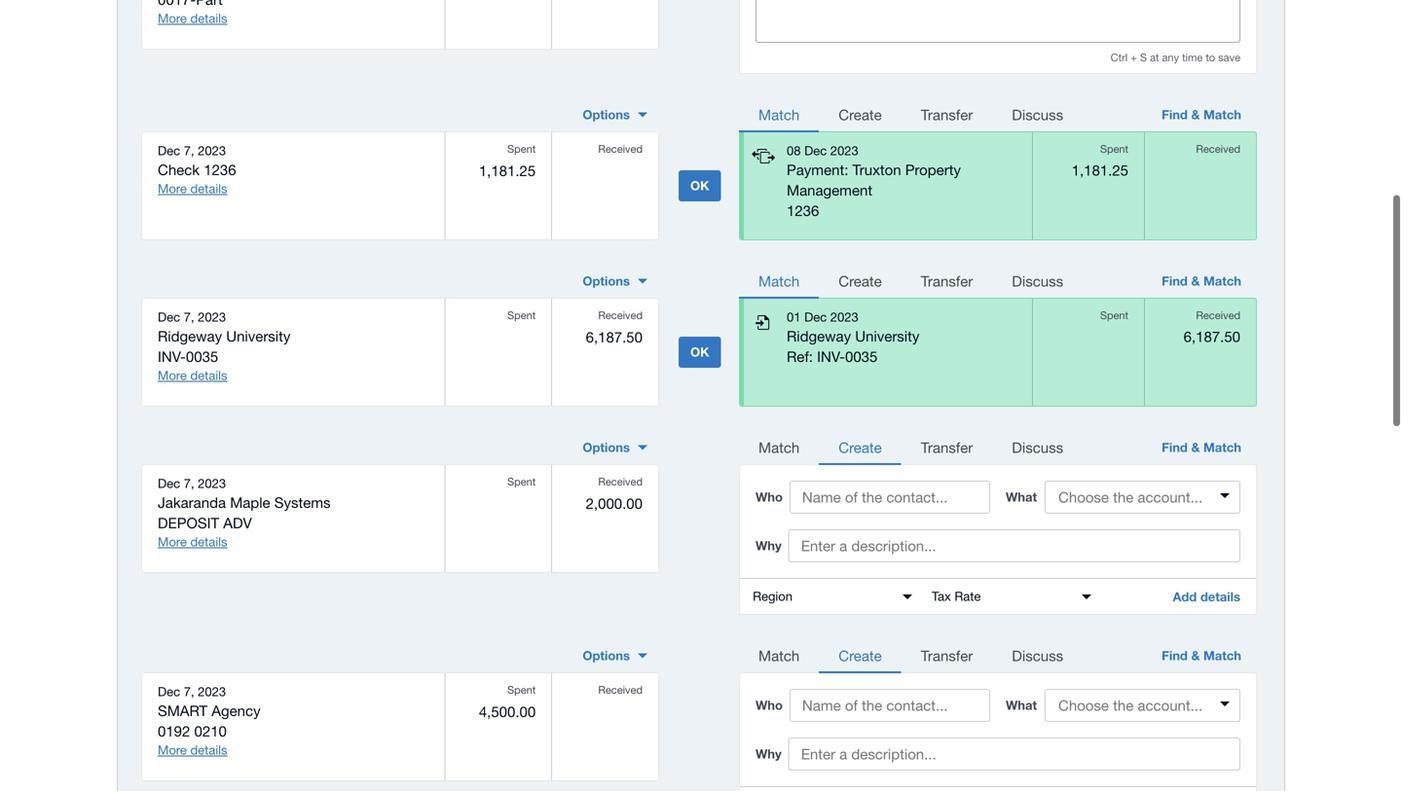 Task type: vqa. For each thing, say whether or not it's contained in the screenshot.
opens in a new tab icon
no



Task type: describe. For each thing, give the bounding box(es) containing it.
spent 1,181.25
[[479, 143, 536, 179]]

university for inv-
[[855, 328, 920, 345]]

bank transaction image
[[748, 141, 775, 175]]

agency
[[212, 703, 261, 720]]

more details
[[158, 11, 227, 26]]

1 received from the top
[[598, 143, 643, 155]]

received 2,000.00
[[586, 476, 643, 512]]

7, for smart
[[184, 684, 194, 700]]

add details link
[[1157, 579, 1256, 614]]

This is payment on a really old invoice so wasn't sure where to code it text field
[[757, 0, 1240, 42]]

management
[[787, 182, 873, 199]]

create link for university
[[819, 262, 901, 299]]

1 create link from the top
[[819, 95, 901, 132]]

0192
[[158, 723, 190, 740]]

dec 7, 2023 check 1236 more details
[[158, 143, 236, 196]]

01
[[787, 310, 801, 325]]

find for maple
[[1162, 440, 1188, 455]]

more details button for smart
[[158, 742, 227, 760]]

match link for maple
[[739, 428, 819, 465]]

spent inside spent 1,181.25
[[507, 143, 536, 155]]

why for smart agency
[[756, 747, 782, 762]]

01 dec 2023 ridgeway university ref: inv-0035
[[787, 310, 920, 365]]

discuss for agency
[[1012, 647, 1063, 665]]

spent 4,500.00
[[479, 684, 536, 720]]

create link for maple
[[819, 428, 901, 465]]

dec 7, 2023 jakaranda maple systems deposit adv more details
[[158, 476, 331, 550]]

create for university
[[839, 273, 882, 290]]

details inside "dec 7, 2023 check 1236 more details"
[[190, 181, 227, 196]]

2023 for deposit
[[198, 476, 226, 491]]

add details
[[1173, 590, 1240, 605]]

& for agency
[[1191, 648, 1200, 664]]

more inside popup button
[[158, 11, 187, 26]]

smart
[[158, 703, 208, 720]]

find & match link for maple
[[1144, 428, 1257, 465]]

match link for agency
[[739, 637, 819, 674]]

more inside dec 7, 2023 ridgeway university inv-0035 more details
[[158, 368, 187, 383]]

2 more details button from the top
[[158, 180, 227, 198]]

4,500.00
[[479, 703, 536, 720]]

2023 for 0035
[[198, 310, 226, 325]]

what for smart agency
[[1006, 698, 1037, 713]]

transfer for agency
[[921, 647, 973, 665]]

choose the account... text field for smart agency
[[1047, 691, 1239, 721]]

university for 0035
[[226, 328, 291, 345]]

what for jakaranda maple systems
[[1006, 490, 1037, 505]]

discuss link for university
[[992, 262, 1083, 299]]

deposit
[[158, 515, 219, 532]]

options for ridgeway university
[[583, 274, 630, 289]]

transfer link for maple
[[901, 428, 992, 465]]

details inside add details link
[[1200, 590, 1240, 605]]

find & match link for university
[[1144, 262, 1257, 299]]

ok link for ridgeway
[[679, 337, 721, 368]]

Name of the contact... text field
[[790, 481, 990, 514]]

ridgeway for inv-
[[787, 328, 851, 345]]

find for university
[[1162, 274, 1188, 289]]

more inside "dec 7, 2023 check 1236 more details"
[[158, 181, 187, 196]]

transfer for university
[[921, 273, 973, 290]]

systems
[[274, 494, 331, 511]]

more details button for ridgeway
[[158, 367, 227, 385]]

+
[[1131, 51, 1137, 64]]

& for university
[[1191, 274, 1200, 289]]

transfer link for university
[[901, 262, 992, 299]]

dec for university
[[158, 310, 180, 325]]

1 transfer from the top
[[921, 106, 973, 123]]

to
[[1206, 51, 1215, 64]]

received 6,187.50
[[586, 309, 643, 346]]

ref:
[[787, 348, 813, 365]]

choose the account... text field for jakaranda maple systems
[[1047, 483, 1239, 512]]

more inside dec 7, 2023 jakaranda maple systems deposit adv more details
[[158, 535, 187, 550]]

who for jakaranda maple systems
[[756, 490, 783, 505]]

ridgeway for 0035
[[158, 328, 222, 345]]

0 horizontal spatial 6,187.50
[[586, 328, 643, 346]]

1236 inside 08 dec 2023 payment: truxton property management 1236
[[787, 202, 819, 219]]

create for agency
[[839, 647, 882, 665]]

options button for jakaranda maple systems
[[571, 432, 659, 463]]

why for jakaranda maple systems
[[756, 538, 782, 554]]

1236 inside "dec 7, 2023 check 1236 more details"
[[204, 161, 236, 178]]

1 horizontal spatial 6,187.50
[[1184, 328, 1240, 345]]

2,000.00
[[586, 495, 643, 512]]

options for check 1236
[[583, 107, 630, 122]]

spent inside spent 4,500.00
[[507, 684, 536, 697]]

dec for 1236
[[158, 143, 180, 158]]

save
[[1218, 51, 1240, 64]]

7, for check
[[184, 143, 194, 158]]

options button for ridgeway university
[[571, 266, 659, 297]]

0035 inside dec 7, 2023 ridgeway university inv-0035 more details
[[186, 348, 218, 365]]

sales invoice image
[[748, 308, 775, 342]]



Task type: locate. For each thing, give the bounding box(es) containing it.
3 discuss from the top
[[1012, 439, 1063, 456]]

1 ridgeway from the left
[[158, 328, 222, 345]]

1 inv- from the left
[[158, 348, 186, 365]]

discuss link for maple
[[992, 428, 1083, 465]]

university inside 01 dec 2023 ridgeway university ref: inv-0035
[[855, 328, 920, 345]]

3 options from the top
[[583, 440, 630, 455]]

find & match for maple
[[1162, 440, 1241, 455]]

1 more details button from the top
[[158, 10, 227, 27]]

3 discuss link from the top
[[992, 428, 1083, 465]]

1 ok link from the top
[[679, 170, 721, 202]]

7, inside dec 7, 2023 jakaranda maple systems deposit adv more details
[[184, 476, 194, 491]]

match link
[[739, 95, 819, 132], [739, 262, 819, 299], [739, 428, 819, 465], [739, 637, 819, 674]]

0 horizontal spatial 1,181.25
[[479, 162, 536, 179]]

transfer
[[921, 106, 973, 123], [921, 273, 973, 290], [921, 439, 973, 456], [921, 647, 973, 665]]

0035 inside 01 dec 2023 ridgeway university ref: inv-0035
[[845, 348, 878, 365]]

enter a description... text field for jakaranda maple systems
[[788, 530, 1240, 563]]

2023 inside 08 dec 2023 payment: truxton property management 1236
[[830, 143, 859, 158]]

1 horizontal spatial 0035
[[845, 348, 878, 365]]

4 create from the top
[[839, 647, 882, 665]]

enter a description... text field for smart agency
[[788, 738, 1240, 771]]

7, inside "dec 7, 2023 check 1236 more details"
[[184, 143, 194, 158]]

dec for agency
[[158, 684, 180, 700]]

1 vertical spatial 1236
[[787, 202, 819, 219]]

find & match
[[1162, 107, 1241, 122], [1162, 274, 1241, 289], [1162, 440, 1241, 455], [1162, 648, 1241, 664]]

create
[[839, 106, 882, 123], [839, 273, 882, 290], [839, 439, 882, 456], [839, 647, 882, 665]]

s
[[1140, 51, 1147, 64]]

details inside dec 7, 2023 ridgeway university inv-0035 more details
[[190, 368, 227, 383]]

2 discuss link from the top
[[992, 262, 1083, 299]]

4 discuss link from the top
[[992, 637, 1083, 674]]

3 find & match link from the top
[[1144, 428, 1257, 465]]

details
[[190, 11, 227, 26], [190, 181, 227, 196], [190, 368, 227, 383], [190, 535, 227, 550], [1200, 590, 1240, 605], [190, 743, 227, 758]]

3 & from the top
[[1191, 440, 1200, 455]]

2 options button from the top
[[571, 266, 659, 297]]

1 what from the top
[[1006, 490, 1037, 505]]

5 more details button from the top
[[158, 742, 227, 760]]

dec inside dec 7, 2023 ridgeway university inv-0035 more details
[[158, 310, 180, 325]]

transfer for maple
[[921, 439, 973, 456]]

2 create from the top
[[839, 273, 882, 290]]

08 dec 2023 payment: truxton property management 1236
[[787, 143, 961, 219]]

who
[[756, 490, 783, 505], [756, 698, 783, 713]]

7, inside dec 7, 2023 smart agency 0192 0210 more details
[[184, 684, 194, 700]]

discuss for university
[[1012, 273, 1063, 290]]

inv-
[[158, 348, 186, 365], [817, 348, 845, 365]]

4 more details button from the top
[[158, 534, 227, 551]]

08
[[787, 143, 801, 158]]

2023 for inv-
[[830, 310, 859, 325]]

4 find & match link from the top
[[1144, 637, 1257, 674]]

2 spent from the top
[[507, 309, 536, 322]]

find & match link
[[1144, 95, 1257, 132], [1144, 262, 1257, 299], [1144, 428, 1257, 465], [1144, 637, 1257, 674]]

Name of the contact... text field
[[790, 689, 990, 722]]

property
[[905, 161, 961, 178]]

1 & from the top
[[1191, 107, 1200, 122]]

4 find from the top
[[1162, 648, 1188, 664]]

1 7, from the top
[[184, 143, 194, 158]]

4 & from the top
[[1191, 648, 1200, 664]]

1 horizontal spatial university
[[855, 328, 920, 345]]

0 vertical spatial enter a description... text field
[[788, 530, 1240, 563]]

2 who from the top
[[756, 698, 783, 713]]

ok link left 'sales invoice' icon
[[679, 337, 721, 368]]

2 match link from the top
[[739, 262, 819, 299]]

jakaranda
[[158, 494, 226, 511]]

7, for jakaranda
[[184, 476, 194, 491]]

more inside dec 7, 2023 smart agency 0192 0210 more details
[[158, 743, 187, 758]]

find
[[1162, 107, 1188, 122], [1162, 274, 1188, 289], [1162, 440, 1188, 455], [1162, 648, 1188, 664]]

3 7, from the top
[[184, 476, 194, 491]]

0 vertical spatial ok link
[[679, 170, 721, 202]]

1 vertical spatial choose the account... text field
[[1047, 691, 1239, 721]]

1236 right check
[[204, 161, 236, 178]]

truxton
[[852, 161, 901, 178]]

3 more from the top
[[158, 368, 187, 383]]

transfer link
[[901, 95, 992, 132], [901, 262, 992, 299], [901, 428, 992, 465], [901, 637, 992, 674]]

spent
[[507, 143, 536, 155], [507, 309, 536, 322], [507, 476, 536, 488], [507, 684, 536, 697]]

university inside dec 7, 2023 ridgeway university inv-0035 more details
[[226, 328, 291, 345]]

payment:
[[787, 161, 848, 178]]

create link
[[819, 95, 901, 132], [819, 262, 901, 299], [819, 428, 901, 465], [819, 637, 901, 674]]

match link for university
[[739, 262, 819, 299]]

1 choose the account... text field from the top
[[1047, 483, 1239, 512]]

1 discuss link from the top
[[992, 95, 1083, 132]]

2 inv- from the left
[[817, 348, 845, 365]]

3 spent from the top
[[507, 476, 536, 488]]

0 vertical spatial choose the account... text field
[[1047, 483, 1239, 512]]

adv
[[223, 515, 252, 532]]

find for agency
[[1162, 648, 1188, 664]]

match
[[759, 106, 800, 123], [1203, 107, 1241, 122], [759, 273, 800, 290], [1203, 274, 1241, 289], [759, 439, 800, 456], [1203, 440, 1241, 455], [759, 647, 800, 665], [1203, 648, 1241, 664]]

1 vertical spatial enter a description... text field
[[788, 738, 1240, 771]]

2 0035 from the left
[[845, 348, 878, 365]]

0210
[[194, 723, 227, 740]]

1 transfer link from the top
[[901, 95, 992, 132]]

0 horizontal spatial 0035
[[186, 348, 218, 365]]

options for jakaranda maple systems
[[583, 440, 630, 455]]

2 ridgeway from the left
[[787, 328, 851, 345]]

2 enter a description... text field from the top
[[788, 738, 1240, 771]]

ok link left bank transaction "image"
[[679, 170, 721, 202]]

options for smart agency
[[583, 648, 630, 664]]

5 more from the top
[[158, 743, 187, 758]]

1 enter a description... text field from the top
[[788, 530, 1240, 563]]

1 match link from the top
[[739, 95, 819, 132]]

&
[[1191, 107, 1200, 122], [1191, 274, 1200, 289], [1191, 440, 1200, 455], [1191, 648, 1200, 664]]

find & match for agency
[[1162, 648, 1241, 664]]

Choose the account... text field
[[1047, 483, 1239, 512], [1047, 691, 1239, 721]]

2 choose the account... text field from the top
[[1047, 691, 1239, 721]]

find & match link for agency
[[1144, 637, 1257, 674]]

dec inside dec 7, 2023 jakaranda maple systems deposit adv more details
[[158, 476, 180, 491]]

1 spent from the top
[[507, 143, 536, 155]]

3 received from the top
[[598, 476, 643, 488]]

6,187.50
[[1184, 328, 1240, 345], [586, 328, 643, 346]]

4 more from the top
[[158, 535, 187, 550]]

0035
[[186, 348, 218, 365], [845, 348, 878, 365]]

2023 for details
[[198, 143, 226, 158]]

create for maple
[[839, 439, 882, 456]]

maple
[[230, 494, 270, 511]]

3 create link from the top
[[819, 428, 901, 465]]

3 find & match from the top
[[1162, 440, 1241, 455]]

2 find & match link from the top
[[1144, 262, 1257, 299]]

dec inside "dec 7, 2023 check 1236 more details"
[[158, 143, 180, 158]]

details inside dec 7, 2023 jakaranda maple systems deposit adv more details
[[190, 535, 227, 550]]

1 horizontal spatial 1,181.25
[[1072, 162, 1129, 179]]

2 transfer link from the top
[[901, 262, 992, 299]]

ok
[[690, 178, 709, 193], [690, 345, 709, 360]]

7,
[[184, 143, 194, 158], [184, 310, 194, 325], [184, 476, 194, 491], [184, 684, 194, 700]]

1236 down management
[[787, 202, 819, 219]]

discuss for maple
[[1012, 439, 1063, 456]]

received
[[598, 143, 643, 155], [598, 309, 643, 322], [598, 476, 643, 488], [598, 684, 643, 697]]

4 transfer link from the top
[[901, 637, 992, 674]]

2 7, from the top
[[184, 310, 194, 325]]

1 vertical spatial why
[[756, 747, 782, 762]]

2023 inside "dec 7, 2023 check 1236 more details"
[[198, 143, 226, 158]]

7, inside dec 7, 2023 ridgeway university inv-0035 more details
[[184, 310, 194, 325]]

3 match link from the top
[[739, 428, 819, 465]]

create up name of the contact... text box
[[839, 647, 882, 665]]

0 vertical spatial what
[[1006, 490, 1037, 505]]

ctrl
[[1111, 51, 1128, 64]]

1,181.25
[[1072, 162, 1129, 179], [479, 162, 536, 179]]

options button
[[571, 99, 659, 130], [571, 266, 659, 297], [571, 432, 659, 463], [571, 641, 659, 672]]

0 vertical spatial why
[[756, 538, 782, 554]]

create link up name of the contact... text box
[[819, 637, 901, 674]]

1 more from the top
[[158, 11, 187, 26]]

1 ok from the top
[[690, 178, 709, 193]]

ridgeway inside dec 7, 2023 ridgeway university inv-0035 more details
[[158, 328, 222, 345]]

1 find & match link from the top
[[1144, 95, 1257, 132]]

2023 inside dec 7, 2023 ridgeway university inv-0035 more details
[[198, 310, 226, 325]]

4 spent from the top
[[507, 684, 536, 697]]

2023 for 0210
[[198, 684, 226, 700]]

ok link for payment:
[[679, 170, 721, 202]]

more details button for jakaranda
[[158, 534, 227, 551]]

1 0035 from the left
[[186, 348, 218, 365]]

2023 for management
[[830, 143, 859, 158]]

create link for agency
[[819, 637, 901, 674]]

find & match for university
[[1162, 274, 1241, 289]]

create link up truxton
[[819, 95, 901, 132]]

2 received from the top
[[598, 309, 643, 322]]

1 horizontal spatial inv-
[[817, 348, 845, 365]]

dec
[[158, 143, 180, 158], [804, 143, 827, 158], [158, 310, 180, 325], [804, 310, 827, 325], [158, 476, 180, 491], [158, 684, 180, 700]]

1236
[[204, 161, 236, 178], [787, 202, 819, 219]]

ok for ridgeway
[[690, 345, 709, 360]]

2023 inside 01 dec 2023 ridgeway university ref: inv-0035
[[830, 310, 859, 325]]

None text field
[[743, 579, 922, 614]]

create up 01 dec 2023 ridgeway university ref: inv-0035
[[839, 273, 882, 290]]

1 university from the left
[[226, 328, 291, 345]]

add
[[1173, 590, 1197, 605]]

2 discuss from the top
[[1012, 273, 1063, 290]]

1 who from the top
[[756, 490, 783, 505]]

who for smart agency
[[756, 698, 783, 713]]

discuss link
[[992, 95, 1083, 132], [992, 262, 1083, 299], [992, 428, 1083, 465], [992, 637, 1083, 674]]

4 options button from the top
[[571, 641, 659, 672]]

what
[[1006, 490, 1037, 505], [1006, 698, 1037, 713]]

create link up name of the contact... text field
[[819, 428, 901, 465]]

2 ok from the top
[[690, 345, 709, 360]]

0 horizontal spatial ridgeway
[[158, 328, 222, 345]]

why
[[756, 538, 782, 554], [756, 747, 782, 762]]

3 find from the top
[[1162, 440, 1188, 455]]

4 transfer from the top
[[921, 647, 973, 665]]

1 find & match from the top
[[1162, 107, 1241, 122]]

4 options from the top
[[583, 648, 630, 664]]

2023 inside dec 7, 2023 smart agency 0192 0210 more details
[[198, 684, 226, 700]]

discuss link for agency
[[992, 637, 1083, 674]]

4 received from the top
[[598, 684, 643, 697]]

1 vertical spatial who
[[756, 698, 783, 713]]

options button for smart agency
[[571, 641, 659, 672]]

dec inside dec 7, 2023 smart agency 0192 0210 more details
[[158, 684, 180, 700]]

4 find & match from the top
[[1162, 648, 1241, 664]]

3 more details button from the top
[[158, 367, 227, 385]]

2023 inside dec 7, 2023 jakaranda maple systems deposit adv more details
[[198, 476, 226, 491]]

3 options button from the top
[[571, 432, 659, 463]]

& for maple
[[1191, 440, 1200, 455]]

2 find & match from the top
[[1162, 274, 1241, 289]]

discuss
[[1012, 106, 1063, 123], [1012, 273, 1063, 290], [1012, 439, 1063, 456], [1012, 647, 1063, 665]]

transfer link for agency
[[901, 637, 992, 674]]

1 vertical spatial ok link
[[679, 337, 721, 368]]

details inside dec 7, 2023 smart agency 0192 0210 more details
[[190, 743, 227, 758]]

options button for check 1236
[[571, 99, 659, 130]]

4 match link from the top
[[739, 637, 819, 674]]

time
[[1182, 51, 1203, 64]]

1 vertical spatial ok
[[690, 345, 709, 360]]

4 discuss from the top
[[1012, 647, 1063, 665]]

1 options from the top
[[583, 107, 630, 122]]

check
[[158, 161, 200, 178]]

more
[[158, 11, 187, 26], [158, 181, 187, 196], [158, 368, 187, 383], [158, 535, 187, 550], [158, 743, 187, 758]]

0 vertical spatial ok
[[690, 178, 709, 193]]

3 transfer from the top
[[921, 439, 973, 456]]

2 transfer from the top
[[921, 273, 973, 290]]

inv- inside 01 dec 2023 ridgeway university ref: inv-0035
[[817, 348, 845, 365]]

any
[[1162, 51, 1179, 64]]

None text field
[[922, 579, 1101, 614], [743, 788, 922, 792], [922, 788, 1101, 792], [922, 579, 1101, 614], [743, 788, 922, 792], [922, 788, 1101, 792]]

3 transfer link from the top
[[901, 428, 992, 465]]

4 create link from the top
[[819, 637, 901, 674]]

create up name of the contact... text field
[[839, 439, 882, 456]]

2 more from the top
[[158, 181, 187, 196]]

1 discuss from the top
[[1012, 106, 1063, 123]]

dec inside 01 dec 2023 ridgeway university ref: inv-0035
[[804, 310, 827, 325]]

0 horizontal spatial 1236
[[204, 161, 236, 178]]

7, for ridgeway
[[184, 310, 194, 325]]

1 find from the top
[[1162, 107, 1188, 122]]

inv- inside dec 7, 2023 ridgeway university inv-0035 more details
[[158, 348, 186, 365]]

0 vertical spatial 1236
[[204, 161, 236, 178]]

4 7, from the top
[[184, 684, 194, 700]]

received inside the received 2,000.00
[[598, 476, 643, 488]]

received inside received 6,187.50
[[598, 309, 643, 322]]

3 create from the top
[[839, 439, 882, 456]]

0 horizontal spatial university
[[226, 328, 291, 345]]

dec for maple
[[158, 476, 180, 491]]

2 why from the top
[[756, 747, 782, 762]]

2 create link from the top
[[819, 262, 901, 299]]

2 options from the top
[[583, 274, 630, 289]]

2 & from the top
[[1191, 274, 1200, 289]]

2 find from the top
[[1162, 274, 1188, 289]]

1 horizontal spatial 1236
[[787, 202, 819, 219]]

1 vertical spatial what
[[1006, 698, 1037, 713]]

create link up 01 dec 2023 ridgeway university ref: inv-0035
[[819, 262, 901, 299]]

more details button
[[158, 10, 227, 27], [158, 180, 227, 198], [158, 367, 227, 385], [158, 534, 227, 551], [158, 742, 227, 760]]

1 create from the top
[[839, 106, 882, 123]]

options
[[583, 107, 630, 122], [583, 274, 630, 289], [583, 440, 630, 455], [583, 648, 630, 664]]

ridgeway inside 01 dec 2023 ridgeway university ref: inv-0035
[[787, 328, 851, 345]]

university
[[226, 328, 291, 345], [855, 328, 920, 345]]

at
[[1150, 51, 1159, 64]]

0 vertical spatial who
[[756, 490, 783, 505]]

Enter a description... text field
[[788, 530, 1240, 563], [788, 738, 1240, 771]]

dec 7, 2023 ridgeway university inv-0035 more details
[[158, 310, 291, 383]]

ok for payment:
[[690, 178, 709, 193]]

create up truxton
[[839, 106, 882, 123]]

dec inside 08 dec 2023 payment: truxton property management 1236
[[804, 143, 827, 158]]

2 university from the left
[[855, 328, 920, 345]]

dec 7, 2023 smart agency 0192 0210 more details
[[158, 684, 261, 758]]

ctrl + s at any time to save
[[1111, 51, 1240, 64]]

2 ok link from the top
[[679, 337, 721, 368]]

ok link
[[679, 170, 721, 202], [679, 337, 721, 368]]

1 horizontal spatial ridgeway
[[787, 328, 851, 345]]

ridgeway
[[158, 328, 222, 345], [787, 328, 851, 345]]

2023
[[198, 143, 226, 158], [830, 143, 859, 158], [198, 310, 226, 325], [830, 310, 859, 325], [198, 476, 226, 491], [198, 684, 226, 700]]

1 why from the top
[[756, 538, 782, 554]]

1 options button from the top
[[571, 99, 659, 130]]

0 horizontal spatial inv-
[[158, 348, 186, 365]]

2 what from the top
[[1006, 698, 1037, 713]]



